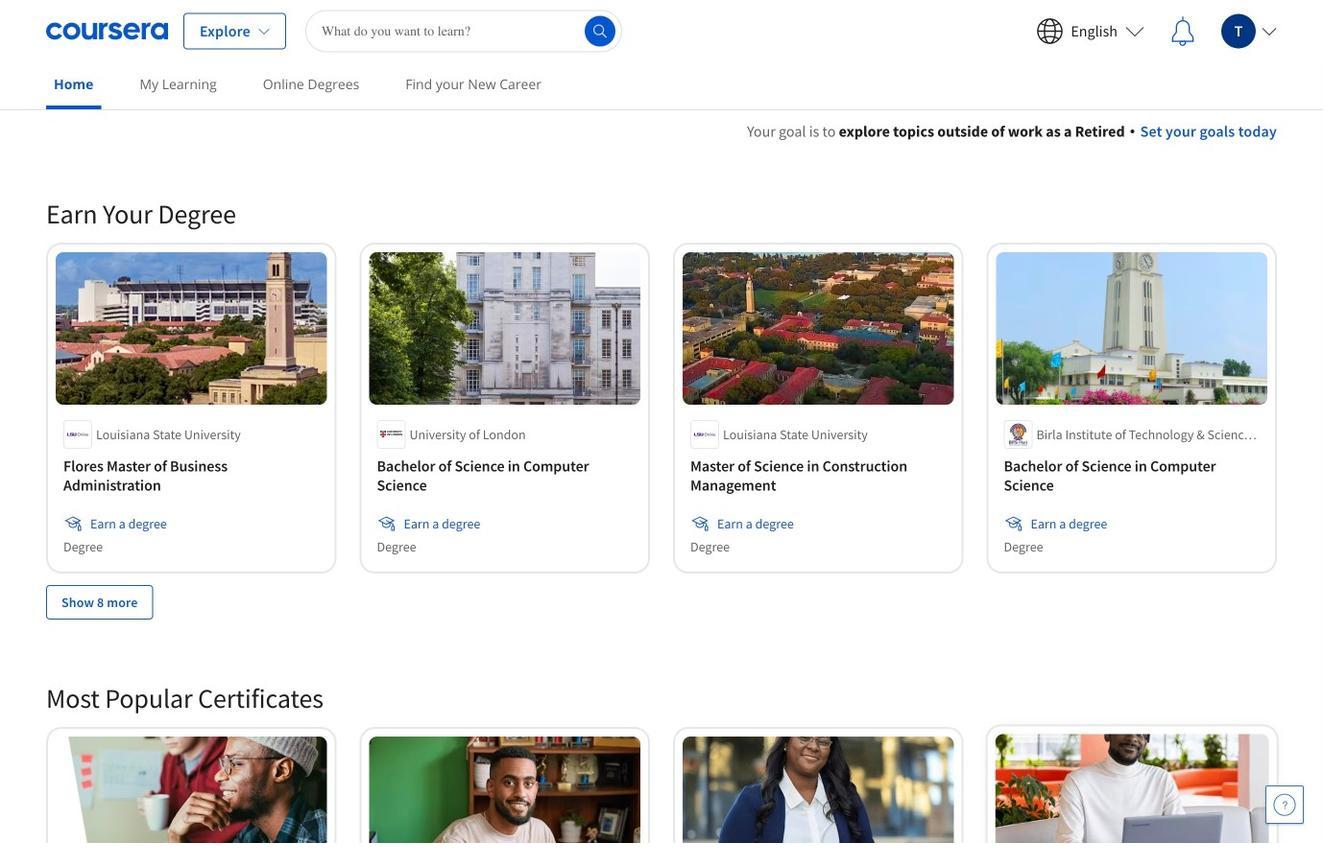 Task type: vqa. For each thing, say whether or not it's contained in the screenshot.
COURSERA image
yes



Task type: describe. For each thing, give the bounding box(es) containing it.
What do you want to learn? text field
[[305, 10, 622, 52]]

coursera image
[[46, 16, 168, 47]]

help center image
[[1273, 794, 1296, 817]]



Task type: locate. For each thing, give the bounding box(es) containing it.
most popular certificates collection element
[[35, 651, 1289, 844]]

main content
[[0, 97, 1323, 844]]

None search field
[[305, 10, 622, 52]]

earn your degree collection element
[[35, 166, 1289, 651]]



